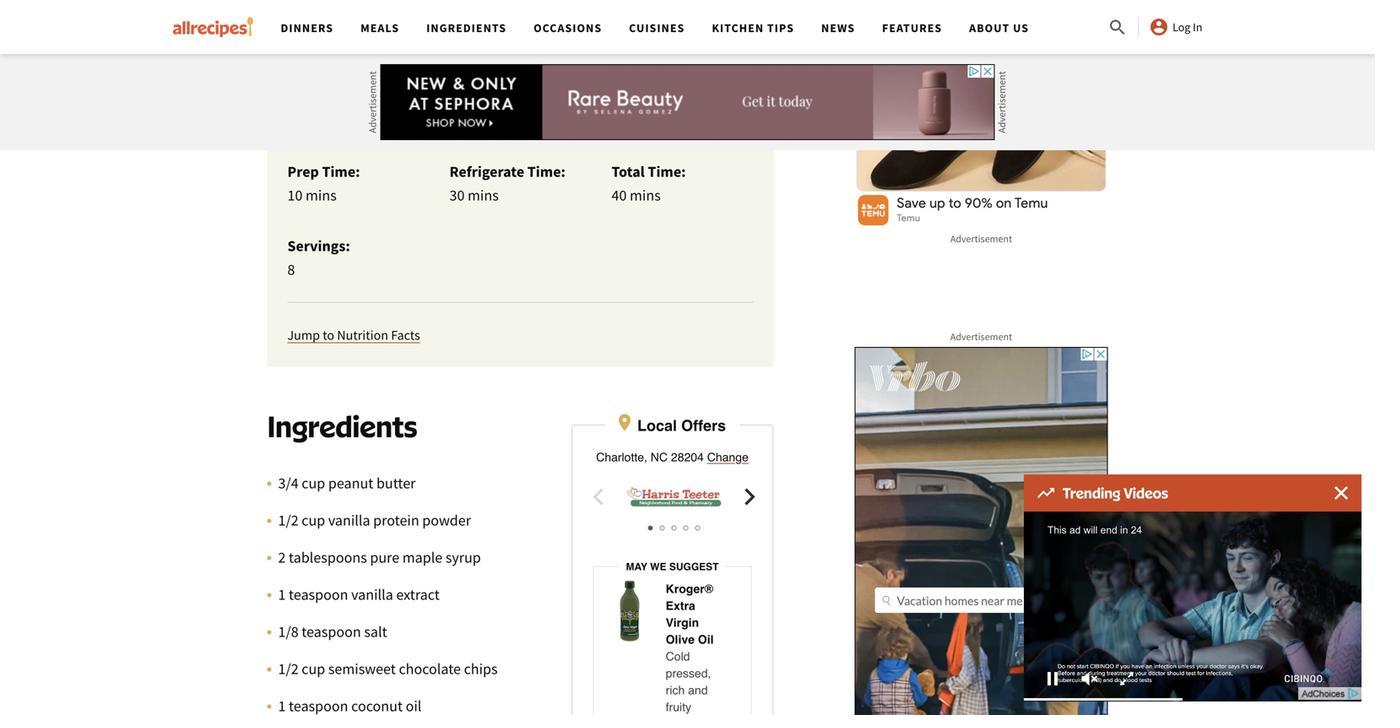 Task type: describe. For each thing, give the bounding box(es) containing it.
kroger®
[[666, 582, 714, 596]]

protein
[[373, 511, 420, 530]]

cup for semisweet
[[302, 660, 325, 679]]

teaspoon for 1/8
[[302, 622, 361, 641]]

3/4 cup peanut butter
[[278, 474, 416, 493]]

features link
[[883, 20, 943, 35]]

ingredients link
[[427, 20, 507, 35]]

servings: 8
[[288, 236, 350, 279]]

charlotte, nc 28204 change
[[596, 451, 749, 464]]

prep time: 10 mins
[[288, 162, 360, 205]]

pressed,
[[666, 667, 712, 680]]

about us link
[[970, 20, 1030, 35]]

3/4
[[278, 474, 299, 493]]

olive
[[666, 633, 695, 646]]

meals link
[[361, 20, 400, 35]]

cup for vanilla
[[302, 511, 325, 530]]

1
[[278, 585, 286, 604]]

nc
[[651, 451, 668, 464]]

total time: 40 mins
[[612, 162, 686, 205]]

tablespoons
[[289, 548, 367, 567]]

account image
[[1150, 17, 1170, 37]]

powder
[[423, 511, 471, 530]]

1/2 cup vanilla protein powder
[[278, 511, 471, 530]]

time: for total time: 40 mins
[[648, 162, 686, 181]]

teaspoon for 1
[[289, 585, 348, 604]]

kitchen
[[712, 20, 764, 35]]

30
[[450, 186, 465, 205]]

we
[[651, 561, 667, 573]]

prep
[[288, 162, 319, 181]]

log in link
[[1150, 17, 1203, 37]]

oil
[[698, 633, 714, 646]]

chocolate
[[399, 660, 461, 679]]

about
[[970, 20, 1010, 35]]

2 tablespoons pure maple syrup
[[278, 548, 481, 567]]

rich
[[666, 684, 685, 697]]

virgin
[[666, 616, 699, 630]]

10
[[288, 186, 303, 205]]

8
[[288, 260, 295, 279]]

change
[[708, 451, 749, 464]]

semisweet
[[328, 660, 396, 679]]

local
[[638, 417, 677, 434]]

nutrition
[[337, 327, 389, 344]]

harris teeter logo image
[[615, 480, 734, 514]]

1/8
[[278, 622, 299, 641]]

in
[[1194, 19, 1203, 35]]

facts
[[391, 327, 420, 344]]

chips
[[464, 660, 498, 679]]

local offers
[[638, 417, 726, 434]]

add photo image
[[305, 55, 325, 76]]

kroger® extra virgin olive oil cold pressed, rich and fruity
[[666, 582, 714, 714]]

fruity
[[666, 701, 692, 714]]

extra
[[666, 599, 696, 613]]

time: for refrigerate time: 30 mins
[[528, 162, 566, 181]]

dinners
[[281, 20, 334, 35]]

vanilla for vanilla protein powder
[[328, 511, 370, 530]]

video player application
[[1025, 512, 1362, 702]]

trending videos
[[1063, 484, 1169, 502]]

maple
[[403, 548, 443, 567]]

refrigerate time: 30 mins
[[450, 162, 566, 205]]

time: for prep time: 10 mins
[[322, 162, 360, 181]]

cuisines link
[[629, 20, 685, 35]]

servings:
[[288, 236, 350, 255]]

extract
[[396, 585, 440, 604]]

mins for 30 mins
[[468, 186, 499, 205]]

peanut butter protein bars with chocolate topping stacked on white plate image
[[267, 0, 774, 38]]



Task type: vqa. For each thing, say whether or not it's contained in the screenshot.
my
no



Task type: locate. For each thing, give the bounding box(es) containing it.
28204
[[671, 451, 704, 464]]

1/2 down 1/8 in the bottom of the page
[[278, 660, 299, 679]]

2 horizontal spatial time:
[[648, 162, 686, 181]]

trending
[[1063, 484, 1121, 502]]

mins inside refrigerate time: 30 mins
[[468, 186, 499, 205]]

0 horizontal spatial time:
[[322, 162, 360, 181]]

time: inside prep time: 10 mins
[[322, 162, 360, 181]]

mins inside prep time: 10 mins
[[306, 186, 337, 205]]

2
[[278, 548, 286, 567]]

time: inside total time: 40 mins
[[648, 162, 686, 181]]

0 horizontal spatial ingredients
[[267, 408, 418, 444]]

may
[[626, 561, 648, 573]]

suggest
[[670, 561, 719, 573]]

0 vertical spatial cup
[[302, 474, 325, 493]]

0 horizontal spatial mins
[[306, 186, 337, 205]]

occasions link
[[534, 20, 602, 35]]

1 1/2 from the top
[[278, 511, 299, 530]]

1/2 for 1/2 cup semisweet chocolate chips
[[278, 660, 299, 679]]

1/2 for 1/2 cup vanilla protein powder
[[278, 511, 299, 530]]

3 time: from the left
[[648, 162, 686, 181]]

vanilla
[[328, 511, 370, 530], [351, 585, 393, 604]]

cup down 1/8 teaspoon salt
[[302, 660, 325, 679]]

cold
[[666, 650, 690, 663]]

videos
[[1124, 484, 1169, 502]]

3 mins from the left
[[630, 186, 661, 205]]

mins down refrigerate
[[468, 186, 499, 205]]

ingredients inside navigation
[[427, 20, 507, 35]]

1/2 cup semisweet chocolate chips
[[278, 660, 498, 679]]

2 time: from the left
[[528, 162, 566, 181]]

mins inside total time: 40 mins
[[630, 186, 661, 205]]

cup right 3/4
[[302, 474, 325, 493]]

1 time: from the left
[[322, 162, 360, 181]]

1 teaspoon vanilla extract
[[278, 585, 440, 604]]

cuisines
[[629, 20, 685, 35]]

1/2
[[278, 511, 299, 530], [278, 660, 299, 679]]

time:
[[322, 162, 360, 181], [528, 162, 566, 181], [648, 162, 686, 181]]

3 cup from the top
[[302, 660, 325, 679]]

time: inside refrigerate time: 30 mins
[[528, 162, 566, 181]]

log
[[1173, 19, 1191, 35]]

0 vertical spatial teaspoon
[[289, 585, 348, 604]]

1 horizontal spatial time:
[[528, 162, 566, 181]]

change button
[[708, 449, 749, 466]]

peanut
[[328, 474, 374, 493]]

0 vertical spatial ingredients
[[427, 20, 507, 35]]

teaspoon right 1
[[289, 585, 348, 604]]

navigation
[[267, 0, 1108, 54]]

teaspoon
[[289, 585, 348, 604], [302, 622, 361, 641]]

navigation containing dinners
[[267, 0, 1108, 54]]

trending image
[[1038, 488, 1055, 498]]

pure
[[370, 548, 400, 567]]

charlotte,
[[596, 451, 648, 464]]

tips
[[768, 20, 795, 35]]

2 horizontal spatial mins
[[630, 186, 661, 205]]

ingredients
[[427, 20, 507, 35], [267, 408, 418, 444]]

meals
[[361, 20, 400, 35]]

2 vertical spatial cup
[[302, 660, 325, 679]]

teaspoon right 1/8 in the bottom of the page
[[302, 622, 361, 641]]

time: right total at the top left
[[648, 162, 686, 181]]

features
[[883, 20, 943, 35]]

kitchen tips link
[[712, 20, 795, 35]]

home image
[[173, 17, 254, 37]]

vanilla for vanilla extract
[[351, 585, 393, 604]]

cup up tablespoons
[[302, 511, 325, 530]]

jump
[[288, 327, 320, 344]]

jump to nutrition facts
[[288, 327, 420, 344]]

mins
[[306, 186, 337, 205], [468, 186, 499, 205], [630, 186, 661, 205]]

2 mins from the left
[[468, 186, 499, 205]]

1 vertical spatial teaspoon
[[302, 622, 361, 641]]

1 vertical spatial cup
[[302, 511, 325, 530]]

1 horizontal spatial ingredients
[[427, 20, 507, 35]]

occasions
[[534, 20, 602, 35]]

mins right 10
[[306, 186, 337, 205]]

and
[[688, 684, 708, 697]]

2 cup from the top
[[302, 511, 325, 530]]

may we suggest
[[626, 561, 719, 573]]

40
[[612, 186, 627, 205]]

vanilla down "peanut" at the bottom left
[[328, 511, 370, 530]]

dinners link
[[281, 20, 334, 35]]

mins right 40
[[630, 186, 661, 205]]

news
[[822, 20, 856, 35]]

time: right refrigerate
[[528, 162, 566, 181]]

0 vertical spatial 1/2
[[278, 511, 299, 530]]

mins for 10 mins
[[306, 186, 337, 205]]

1 cup from the top
[[302, 474, 325, 493]]

1 mins from the left
[[306, 186, 337, 205]]

mins for 40 mins
[[630, 186, 661, 205]]

news link
[[822, 20, 856, 35]]

cup
[[302, 474, 325, 493], [302, 511, 325, 530], [302, 660, 325, 679]]

us
[[1014, 20, 1030, 35]]

advertisement region
[[855, 0, 1109, 229], [381, 64, 995, 140], [855, 347, 1109, 715]]

total
[[612, 162, 645, 181]]

1 vertical spatial 1/2
[[278, 660, 299, 679]]

salt
[[364, 622, 387, 641]]

1 vertical spatial vanilla
[[351, 585, 393, 604]]

butter
[[377, 474, 416, 493]]

1/8 teaspoon salt
[[278, 622, 387, 641]]

to
[[323, 327, 335, 344]]

cup for peanut
[[302, 474, 325, 493]]

close image
[[1335, 487, 1349, 500]]

1 vertical spatial ingredients
[[267, 408, 418, 444]]

offers
[[682, 417, 726, 434]]

1/2 down 3/4
[[278, 511, 299, 530]]

search image
[[1108, 17, 1129, 38]]

1 horizontal spatial mins
[[468, 186, 499, 205]]

log in
[[1173, 19, 1203, 35]]

kitchen tips
[[712, 20, 795, 35]]

syrup
[[446, 548, 481, 567]]

about us
[[970, 20, 1030, 35]]

2 1/2 from the top
[[278, 660, 299, 679]]

refrigerate
[[450, 162, 525, 181]]

vanilla up salt
[[351, 585, 393, 604]]

unmute button group
[[1072, 666, 1109, 692]]

time: right the prep
[[322, 162, 360, 181]]

0 vertical spatial vanilla
[[328, 511, 370, 530]]



